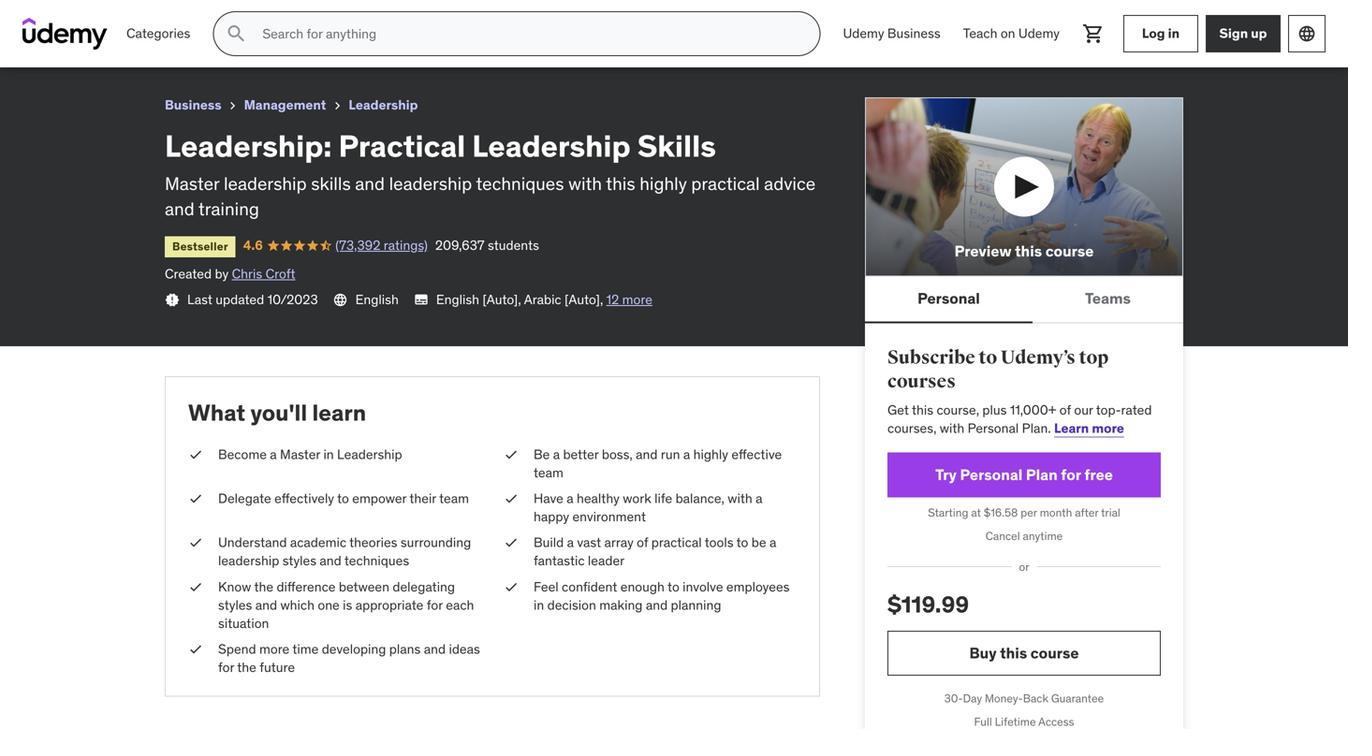 Task type: vqa. For each thing, say whether or not it's contained in the screenshot.
Starting
yes



Task type: describe. For each thing, give the bounding box(es) containing it.
[auto], arabic
[[483, 291, 562, 308]]

learn
[[1055, 420, 1090, 437]]

this inside $119.99 buy this course
[[1001, 644, 1028, 663]]

and inside know the difference between delegating styles and which one is appropriate for each situation
[[255, 597, 277, 614]]

situation
[[218, 615, 269, 632]]

highly inside be a better boss, and run a highly effective team
[[694, 446, 729, 463]]

course inside button
[[1046, 242, 1095, 261]]

which
[[281, 597, 315, 614]]

xsmall image for feel confident enough to involve employees in decision making and planning
[[504, 578, 519, 597]]

money-
[[985, 692, 1024, 706]]

leadership: for leadership: practical leadership skills master leadership skills and leadership techniques with this highly practical advice and training
[[165, 127, 332, 165]]

buy
[[970, 644, 997, 663]]

healthy
[[577, 490, 620, 507]]

master inside leadership: practical leadership skills master leadership skills and leadership techniques with this highly practical advice and training
[[165, 173, 220, 195]]

teams button
[[1033, 277, 1184, 322]]

1 vertical spatial bestseller
[[172, 239, 228, 254]]

access
[[1039, 715, 1075, 730]]

try personal plan for free
[[936, 466, 1114, 485]]

1 udemy from the left
[[844, 25, 885, 42]]

created by chris croft
[[165, 265, 296, 282]]

be
[[752, 535, 767, 551]]

to inside feel confident enough to involve employees in decision making and planning
[[668, 579, 680, 596]]

1 vertical spatial team
[[439, 490, 469, 507]]

teach
[[964, 25, 998, 42]]

this inside get this course, plus 11,000+ of our top-rated courses, with personal plan.
[[912, 402, 934, 419]]

work
[[623, 490, 652, 507]]

course language image
[[333, 293, 348, 308]]

empower
[[352, 490, 407, 507]]

get
[[888, 402, 909, 419]]

try personal plan for free link
[[888, 453, 1162, 498]]

have a healthy work life balance, with a happy environment
[[534, 490, 763, 526]]

of inside get this course, plus 11,000+ of our top-rated courses, with personal plan.
[[1060, 402, 1072, 419]]

future
[[260, 660, 295, 677]]

log in
[[1143, 25, 1180, 42]]

confident
[[562, 579, 618, 596]]

practical inside build a vast array of practical tools to be a fantastic leader
[[652, 535, 702, 551]]

each
[[446, 597, 474, 614]]

xsmall image for spend more time developing plans and ideas for the future
[[188, 641, 203, 659]]

last updated 10/2023
[[187, 291, 318, 308]]

feel
[[534, 579, 559, 596]]

plan.
[[1023, 420, 1052, 437]]

on
[[1001, 25, 1016, 42]]

trial
[[1102, 506, 1121, 521]]

xsmall image right business link
[[225, 98, 240, 113]]

become a master in leadership
[[218, 446, 402, 463]]

effectively
[[275, 490, 334, 507]]

submit search image
[[225, 22, 248, 45]]

0 vertical spatial business
[[888, 25, 941, 42]]

starting at $16.58 per month after trial cancel anytime
[[929, 506, 1121, 544]]

to inside build a vast array of practical tools to be a fantastic leader
[[737, 535, 749, 551]]

business link
[[165, 94, 222, 117]]

english for english
[[356, 291, 399, 308]]

cancel
[[986, 529, 1021, 544]]

and inside be a better boss, and run a highly effective team
[[636, 446, 658, 463]]

0 vertical spatial more
[[623, 291, 653, 308]]

0 vertical spatial 4.6
[[93, 33, 113, 50]]

0 horizontal spatial (73,392 ratings)
[[135, 33, 228, 50]]

month
[[1040, 506, 1073, 521]]

preview
[[955, 242, 1012, 261]]

preview this course button
[[866, 97, 1184, 277]]

courses,
[[888, 420, 937, 437]]

course inside $119.99 buy this course
[[1031, 644, 1080, 663]]

xsmall image for have
[[504, 490, 519, 508]]

1 vertical spatial master
[[280, 446, 320, 463]]

spend more time developing plans and ideas for the future
[[218, 641, 480, 677]]

learn more link
[[1055, 420, 1125, 437]]

delegate effectively to empower their team
[[218, 490, 469, 507]]

skills
[[311, 173, 351, 195]]

leader
[[588, 553, 625, 570]]

the inside spend more time developing plans and ideas for the future
[[237, 660, 257, 677]]

between
[[339, 579, 390, 596]]

leadership up training on the left of page
[[224, 173, 307, 195]]

know
[[218, 579, 251, 596]]

academic
[[290, 535, 347, 551]]

learn more
[[1055, 420, 1125, 437]]

be
[[534, 446, 550, 463]]

their
[[410, 490, 437, 507]]

tab list containing personal
[[866, 277, 1184, 323]]

management
[[244, 96, 326, 113]]

happy
[[534, 509, 570, 526]]

and left training on the left of page
[[165, 197, 195, 220]]

1 horizontal spatial 209,637 students
[[435, 237, 540, 254]]

plans
[[390, 641, 421, 658]]

personal button
[[866, 277, 1033, 322]]

this inside button
[[1016, 242, 1043, 261]]

12
[[607, 291, 619, 308]]

xsmall image for last updated 10/2023
[[165, 293, 180, 308]]

sign up
[[1220, 25, 1268, 42]]

udemy's
[[1001, 346, 1076, 369]]

build
[[534, 535, 564, 551]]

have
[[534, 490, 564, 507]]

our
[[1075, 402, 1094, 419]]

$16.58
[[984, 506, 1019, 521]]

choose a language image
[[1298, 24, 1317, 43]]

leadership down leadership link
[[389, 173, 472, 195]]

created
[[165, 265, 212, 282]]

subscribe
[[888, 346, 976, 369]]

understand academic theories surrounding leadership styles and techniques
[[218, 535, 471, 570]]

developing
[[322, 641, 386, 658]]

surrounding
[[401, 535, 471, 551]]

balance,
[[676, 490, 725, 507]]

highly inside leadership: practical leadership skills master leadership skills and leadership techniques with this highly practical advice and training
[[640, 173, 687, 195]]

0 horizontal spatial business
[[165, 96, 222, 113]]

buy this course button
[[888, 632, 1162, 676]]

become
[[218, 446, 267, 463]]

enough
[[621, 579, 665, 596]]

back
[[1024, 692, 1049, 706]]

learn
[[312, 399, 367, 427]]

top
[[1080, 346, 1109, 369]]

delegate
[[218, 490, 271, 507]]

english [auto], arabic [auto] , 12 more
[[436, 291, 653, 308]]

leadership link
[[349, 94, 418, 117]]

more for spend more time developing plans and ideas for the future
[[259, 641, 290, 658]]

0 vertical spatial (73,392
[[135, 33, 180, 50]]

day
[[964, 692, 983, 706]]

anytime
[[1023, 529, 1063, 544]]

preview this course
[[955, 242, 1095, 261]]

2 horizontal spatial in
[[1169, 25, 1180, 42]]

training
[[199, 197, 259, 220]]

lifetime
[[995, 715, 1037, 730]]

team inside be a better boss, and run a highly effective team
[[534, 465, 564, 481]]

employees
[[727, 579, 790, 596]]



Task type: locate. For each thing, give the bounding box(es) containing it.
effective
[[732, 446, 782, 463]]

personal down plus
[[968, 420, 1019, 437]]

1 vertical spatial 209,637 students
[[435, 237, 540, 254]]

students up management
[[288, 33, 339, 50]]

udemy image
[[22, 18, 108, 50]]

with
[[569, 173, 602, 195], [940, 420, 965, 437], [728, 490, 753, 507]]

by
[[215, 265, 229, 282]]

0 vertical spatial styles
[[283, 553, 317, 570]]

0 horizontal spatial skills
[[251, 8, 291, 27]]

4.6 up 'chris'
[[243, 237, 263, 254]]

1 vertical spatial of
[[637, 535, 649, 551]]

updated
[[216, 291, 264, 308]]

209,637 up management
[[235, 33, 284, 50]]

skills inside leadership: practical leadership skills master leadership skills and leadership techniques with this highly practical advice and training
[[638, 127, 717, 165]]

1 horizontal spatial leadership:
[[165, 127, 332, 165]]

techniques
[[476, 173, 564, 195], [345, 553, 410, 570]]

rated
[[1122, 402, 1153, 419]]

log in link
[[1124, 15, 1199, 52]]

1 vertical spatial in
[[324, 446, 334, 463]]

1 horizontal spatial master
[[280, 446, 320, 463]]

ratings) up closed captions image
[[384, 237, 428, 254]]

practical
[[102, 8, 165, 27], [339, 127, 466, 165]]

xsmall image for become a master in leadership
[[188, 446, 203, 464]]

per
[[1021, 506, 1038, 521]]

english
[[356, 291, 399, 308], [436, 291, 480, 308]]

with inside have a healthy work life balance, with a happy environment
[[728, 490, 753, 507]]

209,637 students up management
[[235, 33, 339, 50]]

xsmall image for build a vast array of practical tools to be a fantastic leader
[[504, 534, 519, 552]]

to left 'be'
[[737, 535, 749, 551]]

for down the delegating
[[427, 597, 443, 614]]

leadership: practical leadership skills
[[15, 8, 291, 27]]

sign up link
[[1207, 15, 1282, 52]]

this inside leadership: practical leadership skills master leadership skills and leadership techniques with this highly practical advice and training
[[606, 173, 636, 195]]

1 horizontal spatial 4.6
[[243, 237, 263, 254]]

2 horizontal spatial more
[[1093, 420, 1125, 437]]

0 horizontal spatial with
[[569, 173, 602, 195]]

and inside feel confident enough to involve employees in decision making and planning
[[646, 597, 668, 614]]

1 vertical spatial (73,392 ratings)
[[336, 237, 428, 254]]

understand
[[218, 535, 287, 551]]

more down top-
[[1093, 420, 1125, 437]]

after
[[1076, 506, 1099, 521]]

1 vertical spatial the
[[237, 660, 257, 677]]

0 vertical spatial (73,392 ratings)
[[135, 33, 228, 50]]

in right log
[[1169, 25, 1180, 42]]

croft
[[266, 265, 296, 282]]

xsmall image left feel
[[504, 578, 519, 597]]

the
[[254, 579, 274, 596], [237, 660, 257, 677]]

and inside spend more time developing plans and ideas for the future
[[424, 641, 446, 658]]

4.6
[[93, 33, 113, 50], [243, 237, 263, 254]]

0 horizontal spatial for
[[218, 660, 234, 677]]

what
[[188, 399, 246, 427]]

to up planning
[[668, 579, 680, 596]]

1 english from the left
[[356, 291, 399, 308]]

xsmall image left leadership link
[[330, 98, 345, 113]]

techniques inside "understand academic theories surrounding leadership styles and techniques"
[[345, 553, 410, 570]]

course up back
[[1031, 644, 1080, 663]]

top-
[[1097, 402, 1122, 419]]

practical for leadership: practical leadership skills
[[102, 8, 165, 27]]

for inside know the difference between delegating styles and which one is appropriate for each situation
[[427, 597, 443, 614]]

1 horizontal spatial in
[[534, 597, 544, 614]]

highly
[[640, 173, 687, 195], [694, 446, 729, 463]]

feel confident enough to involve employees in decision making and planning
[[534, 579, 790, 614]]

0 vertical spatial team
[[534, 465, 564, 481]]

udemy business link
[[832, 11, 952, 56]]

try
[[936, 466, 957, 485]]

1 horizontal spatial team
[[534, 465, 564, 481]]

1 horizontal spatial 209,637
[[435, 237, 485, 254]]

english for english [auto], arabic [auto] , 12 more
[[436, 291, 480, 308]]

xsmall image left the become
[[188, 446, 203, 464]]

delegating
[[393, 579, 455, 596]]

,
[[600, 291, 604, 308]]

2 udemy from the left
[[1019, 25, 1060, 42]]

better
[[563, 446, 599, 463]]

get this course, plus 11,000+ of our top-rated courses, with personal plan.
[[888, 402, 1153, 437]]

and left run
[[636, 446, 658, 463]]

0 vertical spatial practical
[[692, 173, 760, 195]]

master up "effectively"
[[280, 446, 320, 463]]

xsmall image for be a better boss, and run a highly effective team
[[504, 446, 519, 464]]

0 horizontal spatial practical
[[102, 8, 165, 27]]

of right the array
[[637, 535, 649, 551]]

0 vertical spatial practical
[[102, 8, 165, 27]]

the inside know the difference between delegating styles and which one is appropriate for each situation
[[254, 579, 274, 596]]

courses
[[888, 370, 956, 393]]

styles
[[283, 553, 317, 570], [218, 597, 252, 614]]

leadership down understand
[[218, 553, 279, 570]]

1 vertical spatial techniques
[[345, 553, 410, 570]]

2 horizontal spatial with
[[940, 420, 965, 437]]

0 horizontal spatial 4.6
[[93, 33, 113, 50]]

0 horizontal spatial (73,392
[[135, 33, 180, 50]]

course
[[1046, 242, 1095, 261], [1031, 644, 1080, 663]]

0 horizontal spatial udemy
[[844, 25, 885, 42]]

xsmall image left 'be'
[[504, 446, 519, 464]]

for
[[1062, 466, 1082, 485], [427, 597, 443, 614], [218, 660, 234, 677]]

xsmall image
[[188, 490, 203, 508], [504, 490, 519, 508], [188, 534, 203, 552]]

4.6 down leadership: practical leadership skills
[[93, 33, 113, 50]]

1 vertical spatial practical
[[339, 127, 466, 165]]

2 vertical spatial more
[[259, 641, 290, 658]]

0 horizontal spatial ratings)
[[183, 33, 228, 50]]

1 vertical spatial (73,392
[[336, 237, 381, 254]]

0 horizontal spatial bestseller
[[22, 35, 78, 50]]

team down 'be'
[[534, 465, 564, 481]]

master up training on the left of page
[[165, 173, 220, 195]]

leadership inside leadership: practical leadership skills master leadership skills and leadership techniques with this highly practical advice and training
[[472, 127, 631, 165]]

xsmall image left the last
[[165, 293, 180, 308]]

more right 12
[[623, 291, 653, 308]]

practical left advice
[[692, 173, 760, 195]]

30-
[[945, 692, 964, 706]]

1 vertical spatial styles
[[218, 597, 252, 614]]

know the difference between delegating styles and which one is appropriate for each situation
[[218, 579, 474, 632]]

and left the ideas
[[424, 641, 446, 658]]

1 horizontal spatial highly
[[694, 446, 729, 463]]

2 vertical spatial personal
[[961, 466, 1023, 485]]

skills for leadership: practical leadership skills
[[251, 8, 291, 27]]

for inside spend more time developing plans and ideas for the future
[[218, 660, 234, 677]]

1 horizontal spatial udemy
[[1019, 25, 1060, 42]]

1 horizontal spatial more
[[623, 291, 653, 308]]

1 vertical spatial personal
[[968, 420, 1019, 437]]

leadership: practical leadership skills master leadership skills and leadership techniques with this highly practical advice and training
[[165, 127, 816, 220]]

1 horizontal spatial ratings)
[[384, 237, 428, 254]]

0 horizontal spatial english
[[356, 291, 399, 308]]

1 horizontal spatial bestseller
[[172, 239, 228, 254]]

0 vertical spatial techniques
[[476, 173, 564, 195]]

theories
[[350, 535, 398, 551]]

1 horizontal spatial skills
[[638, 127, 717, 165]]

practical inside leadership: practical leadership skills master leadership skills and leadership techniques with this highly practical advice and training
[[692, 173, 760, 195]]

to
[[979, 346, 998, 369], [337, 490, 349, 507], [737, 535, 749, 551], [668, 579, 680, 596]]

styles inside know the difference between delegating styles and which one is appropriate for each situation
[[218, 597, 252, 614]]

involve
[[683, 579, 724, 596]]

ideas
[[449, 641, 480, 658]]

styles down know
[[218, 597, 252, 614]]

is
[[343, 597, 353, 614]]

more up future
[[259, 641, 290, 658]]

0 vertical spatial course
[[1046, 242, 1095, 261]]

business left the teach at the top of page
[[888, 25, 941, 42]]

techniques inside leadership: practical leadership skills master leadership skills and leadership techniques with this highly practical advice and training
[[476, 173, 564, 195]]

xsmall image left spend
[[188, 641, 203, 659]]

in down feel
[[534, 597, 544, 614]]

0 vertical spatial of
[[1060, 402, 1072, 419]]

(73,392 up course language image
[[336, 237, 381, 254]]

categories
[[126, 25, 190, 42]]

to left empower
[[337, 490, 349, 507]]

leadership
[[169, 8, 248, 27], [349, 96, 418, 113], [472, 127, 631, 165], [337, 446, 402, 463]]

xsmall image left build
[[504, 534, 519, 552]]

xsmall image left have
[[504, 490, 519, 508]]

0 horizontal spatial 209,637
[[235, 33, 284, 50]]

1 vertical spatial ratings)
[[384, 237, 428, 254]]

0 vertical spatial ratings)
[[183, 33, 228, 50]]

shopping cart with 0 items image
[[1083, 22, 1105, 45]]

0 vertical spatial with
[[569, 173, 602, 195]]

1 vertical spatial course
[[1031, 644, 1080, 663]]

leadership: inside leadership: practical leadership skills master leadership skills and leadership techniques with this highly practical advice and training
[[165, 127, 332, 165]]

1 horizontal spatial business
[[888, 25, 941, 42]]

master
[[165, 173, 220, 195], [280, 446, 320, 463]]

to left udemy's
[[979, 346, 998, 369]]

the down spend
[[237, 660, 257, 677]]

personal down preview
[[918, 289, 981, 308]]

free
[[1085, 466, 1114, 485]]

0 horizontal spatial team
[[439, 490, 469, 507]]

xsmall image for delegate
[[188, 490, 203, 508]]

personal inside button
[[918, 289, 981, 308]]

styles down academic
[[283, 553, 317, 570]]

0 vertical spatial students
[[288, 33, 339, 50]]

1 horizontal spatial styles
[[283, 553, 317, 570]]

1 horizontal spatial for
[[427, 597, 443, 614]]

and right the skills
[[355, 173, 385, 195]]

team right their at the left
[[439, 490, 469, 507]]

(73,392 ratings) up closed captions image
[[336, 237, 428, 254]]

business
[[888, 25, 941, 42], [165, 96, 222, 113]]

0 horizontal spatial 209,637 students
[[235, 33, 339, 50]]

tab list
[[866, 277, 1184, 323]]

course up teams
[[1046, 242, 1095, 261]]

personal inside get this course, plus 11,000+ of our top-rated courses, with personal plan.
[[968, 420, 1019, 437]]

2 horizontal spatial for
[[1062, 466, 1082, 485]]

(73,392 down leadership: practical leadership skills
[[135, 33, 180, 50]]

and up situation
[[255, 597, 277, 614]]

english right course language image
[[356, 291, 399, 308]]

of left our
[[1060, 402, 1072, 419]]

Search for anything text field
[[259, 18, 798, 50]]

xsmall image left delegate
[[188, 490, 203, 508]]

12 more button
[[607, 291, 653, 309]]

(73,392
[[135, 33, 180, 50], [336, 237, 381, 254]]

with for course,
[[940, 420, 965, 437]]

in inside feel confident enough to involve employees in decision making and planning
[[534, 597, 544, 614]]

personal
[[918, 289, 981, 308], [968, 420, 1019, 437], [961, 466, 1023, 485]]

[auto]
[[565, 291, 600, 308]]

209,637
[[235, 33, 284, 50], [435, 237, 485, 254]]

for inside the try personal plan for free link
[[1062, 466, 1082, 485]]

teams
[[1086, 289, 1132, 308]]

udemy business
[[844, 25, 941, 42]]

of
[[1060, 402, 1072, 419], [637, 535, 649, 551]]

with for leadership
[[569, 173, 602, 195]]

in down 'learn'
[[324, 446, 334, 463]]

to inside subscribe to udemy's top courses
[[979, 346, 998, 369]]

0 horizontal spatial highly
[[640, 173, 687, 195]]

xsmall image left know
[[188, 578, 203, 597]]

1 horizontal spatial practical
[[339, 127, 466, 165]]

1 vertical spatial skills
[[638, 127, 717, 165]]

1 vertical spatial for
[[427, 597, 443, 614]]

subscribe to udemy's top courses
[[888, 346, 1109, 393]]

1 horizontal spatial (73,392 ratings)
[[336, 237, 428, 254]]

fantastic
[[534, 553, 585, 570]]

0 horizontal spatial in
[[324, 446, 334, 463]]

0 vertical spatial 209,637 students
[[235, 33, 339, 50]]

0 horizontal spatial students
[[288, 33, 339, 50]]

styles for know
[[218, 597, 252, 614]]

spend
[[218, 641, 256, 658]]

for down spend
[[218, 660, 234, 677]]

up
[[1252, 25, 1268, 42]]

students up [auto], arabic
[[488, 237, 540, 254]]

practical inside leadership: practical leadership skills master leadership skills and leadership techniques with this highly practical advice and training
[[339, 127, 466, 165]]

2 english from the left
[[436, 291, 480, 308]]

2 vertical spatial with
[[728, 490, 753, 507]]

30-day money-back guarantee full lifetime access
[[945, 692, 1105, 730]]

ratings) down leadership: practical leadership skills
[[183, 33, 228, 50]]

xsmall image
[[225, 98, 240, 113], [330, 98, 345, 113], [165, 293, 180, 308], [188, 446, 203, 464], [504, 446, 519, 464], [504, 534, 519, 552], [188, 578, 203, 597], [504, 578, 519, 597], [188, 641, 203, 659]]

10/2023
[[268, 291, 318, 308]]

and down enough
[[646, 597, 668, 614]]

1 vertical spatial leadership:
[[165, 127, 332, 165]]

at
[[972, 506, 982, 521]]

business down categories dropdown button
[[165, 96, 222, 113]]

xsmall image left understand
[[188, 534, 203, 552]]

1 vertical spatial highly
[[694, 446, 729, 463]]

2 vertical spatial in
[[534, 597, 544, 614]]

0 horizontal spatial more
[[259, 641, 290, 658]]

0 horizontal spatial techniques
[[345, 553, 410, 570]]

skills for leadership: practical leadership skills master leadership skills and leadership techniques with this highly practical advice and training
[[638, 127, 717, 165]]

1 horizontal spatial with
[[728, 490, 753, 507]]

the right know
[[254, 579, 274, 596]]

build a vast array of practical tools to be a fantastic leader
[[534, 535, 777, 570]]

practical left tools
[[652, 535, 702, 551]]

this
[[606, 173, 636, 195], [1016, 242, 1043, 261], [912, 402, 934, 419], [1001, 644, 1028, 663]]

0 vertical spatial bestseller
[[22, 35, 78, 50]]

team
[[534, 465, 564, 481], [439, 490, 469, 507]]

be a better boss, and run a highly effective team
[[534, 446, 782, 481]]

management link
[[244, 94, 326, 117]]

1 horizontal spatial english
[[436, 291, 480, 308]]

more inside spend more time developing plans and ideas for the future
[[259, 641, 290, 658]]

0 vertical spatial skills
[[251, 8, 291, 27]]

styles for understand
[[283, 553, 317, 570]]

personal up "$16.58"
[[961, 466, 1023, 485]]

1 vertical spatial business
[[165, 96, 222, 113]]

0 vertical spatial leadership:
[[15, 8, 99, 27]]

0 horizontal spatial styles
[[218, 597, 252, 614]]

209,637 students up [auto], arabic
[[435, 237, 540, 254]]

one
[[318, 597, 340, 614]]

0 vertical spatial the
[[254, 579, 274, 596]]

of inside build a vast array of practical tools to be a fantastic leader
[[637, 535, 649, 551]]

1 horizontal spatial students
[[488, 237, 540, 254]]

1 vertical spatial with
[[940, 420, 965, 437]]

environment
[[573, 509, 646, 526]]

1 vertical spatial more
[[1093, 420, 1125, 437]]

xsmall image for know the difference between delegating styles and which one is appropriate for each situation
[[188, 578, 203, 597]]

0 vertical spatial for
[[1062, 466, 1082, 485]]

xsmall image for understand
[[188, 534, 203, 552]]

1 vertical spatial 209,637
[[435, 237, 485, 254]]

0 horizontal spatial of
[[637, 535, 649, 551]]

udemy
[[844, 25, 885, 42], [1019, 25, 1060, 42]]

with inside get this course, plus 11,000+ of our top-rated courses, with personal plan.
[[940, 420, 965, 437]]

with inside leadership: practical leadership skills master leadership skills and leadership techniques with this highly practical advice and training
[[569, 173, 602, 195]]

0 vertical spatial 209,637
[[235, 33, 284, 50]]

styles inside "understand academic theories surrounding leadership styles and techniques"
[[283, 553, 317, 570]]

teach on udemy
[[964, 25, 1060, 42]]

and inside "understand academic theories surrounding leadership styles and techniques"
[[320, 553, 342, 570]]

closed captions image
[[414, 292, 429, 307]]

starting
[[929, 506, 969, 521]]

0 vertical spatial highly
[[640, 173, 687, 195]]

1 horizontal spatial techniques
[[476, 173, 564, 195]]

more for learn more
[[1093, 420, 1125, 437]]

209,637 down leadership: practical leadership skills master leadership skills and leadership techniques with this highly practical advice and training
[[435, 237, 485, 254]]

for left free
[[1062, 466, 1082, 485]]

1 vertical spatial 4.6
[[243, 237, 263, 254]]

0 horizontal spatial master
[[165, 173, 220, 195]]

practical for leadership: practical leadership skills master leadership skills and leadership techniques with this highly practical advice and training
[[339, 127, 466, 165]]

0 vertical spatial master
[[165, 173, 220, 195]]

leadership: for leadership: practical leadership skills
[[15, 8, 99, 27]]

english right closed captions image
[[436, 291, 480, 308]]

(73,392 ratings) down leadership: practical leadership skills
[[135, 33, 228, 50]]

leadership inside "understand academic theories surrounding leadership styles and techniques"
[[218, 553, 279, 570]]

full
[[975, 715, 993, 730]]

difference
[[277, 579, 336, 596]]

advice
[[765, 173, 816, 195]]

1 horizontal spatial (73,392
[[336, 237, 381, 254]]

teach on udemy link
[[952, 11, 1072, 56]]

and down academic
[[320, 553, 342, 570]]



